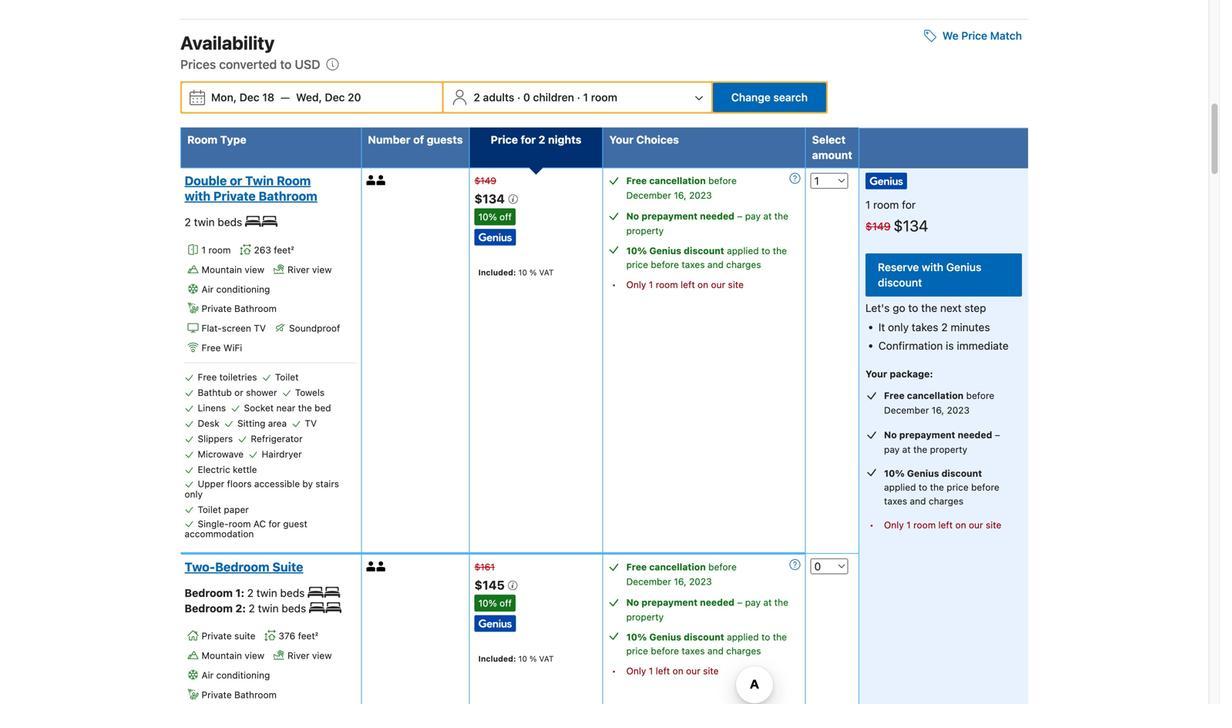 Task type: vqa. For each thing, say whether or not it's contained in the screenshot.


Task type: describe. For each thing, give the bounding box(es) containing it.
before december 16, 2023 for $134
[[626, 175, 737, 201]]

flat-screen tv
[[202, 323, 266, 334]]

or for double
[[230, 174, 242, 188]]

confirmation
[[879, 340, 943, 352]]

1 vertical spatial prepayment
[[900, 430, 956, 441]]

1 vertical spatial •
[[870, 520, 874, 531]]

18
[[262, 91, 274, 104]]

mon, dec 18 button
[[205, 84, 281, 112]]

guests
[[427, 133, 463, 146]]

or for bathtub
[[235, 387, 243, 398]]

10% genius discount for $145
[[626, 632, 725, 643]]

package:
[[890, 369, 933, 380]]

takes
[[912, 321, 939, 334]]

cancellation for $145
[[649, 562, 706, 573]]

1 horizontal spatial on
[[698, 280, 709, 290]]

toilet for toilet paper
[[198, 504, 221, 515]]

to inside let's go to the next step it only takes 2 minutes confirmation is immediate
[[909, 302, 919, 315]]

let's go to the next step it only takes 2 minutes confirmation is immediate
[[866, 302, 1009, 352]]

flat-
[[202, 323, 222, 334]]

twin for bedroom 2:
[[258, 602, 279, 615]]

private suite
[[202, 631, 256, 642]]

slippers
[[198, 434, 233, 444]]

0
[[523, 91, 530, 104]]

socket near the bed
[[244, 403, 331, 414]]

price for $134
[[626, 260, 648, 270]]

air conditioning for room
[[202, 284, 270, 295]]

price for 2 nights
[[491, 133, 582, 146]]

your choices
[[610, 133, 679, 146]]

1 horizontal spatial tv
[[305, 418, 317, 429]]

your for your choices
[[610, 133, 634, 146]]

private down the private suite
[[202, 690, 232, 701]]

2 inside let's go to the next step it only takes 2 minutes confirmation is immediate
[[942, 321, 948, 334]]

free wifi
[[202, 343, 242, 353]]

% for $145
[[530, 655, 537, 664]]

usd
[[295, 57, 320, 72]]

10 for $134
[[519, 268, 527, 277]]

• for $145
[[612, 666, 616, 677]]

0 horizontal spatial our
[[686, 666, 701, 677]]

availability
[[180, 32, 275, 54]]

1 vertical spatial – pay at the property
[[884, 430, 1001, 455]]

mon,
[[211, 91, 237, 104]]

1 vertical spatial pay
[[884, 445, 900, 455]]

1 vertical spatial needed
[[958, 430, 993, 441]]

private bathroom for suite
[[202, 690, 277, 701]]

included: 10 % vat for $145
[[478, 655, 554, 664]]

children
[[533, 91, 574, 104]]

$161
[[475, 562, 495, 573]]

step
[[965, 302, 987, 315]]

2023 for $145
[[689, 577, 712, 588]]

prepayment for $145
[[642, 598, 698, 608]]

% for $134
[[530, 268, 537, 277]]

amount
[[812, 149, 853, 162]]

bathtub
[[198, 387, 232, 398]]

• for $134
[[612, 280, 616, 290]]

toilet for toilet
[[275, 372, 299, 383]]

charges for $134
[[726, 260, 761, 270]]

change search button
[[713, 83, 826, 112]]

discount inside reserve with genius discount
[[878, 276, 922, 289]]

soundproof
[[289, 323, 340, 334]]

included: 10 % vat for $134
[[478, 268, 554, 277]]

guest
[[283, 519, 307, 530]]

we price match
[[943, 29, 1022, 42]]

beds for bedroom 1:
[[280, 587, 305, 600]]

electric kettle
[[198, 464, 257, 475]]

view down suite
[[245, 651, 264, 662]]

accommodation
[[185, 529, 254, 540]]

bed
[[315, 403, 331, 414]]

sitting
[[237, 418, 266, 429]]

reserve with genius discount button
[[866, 254, 1022, 297]]

1 vertical spatial property
[[930, 445, 968, 455]]

1 vertical spatial 16,
[[932, 405, 945, 416]]

bathtub or shower
[[198, 387, 277, 398]]

change search
[[732, 91, 808, 104]]

select
[[812, 133, 846, 146]]

0 horizontal spatial price
[[491, 133, 518, 146]]

2 dec from the left
[[325, 91, 345, 104]]

with inside double or twin room with private bathroom
[[185, 189, 211, 204]]

number
[[368, 133, 411, 146]]

double or twin room with private bathroom
[[185, 174, 317, 204]]

river view for 376 feet²
[[288, 651, 332, 662]]

applied to the price before taxes and charges for $134
[[626, 246, 787, 270]]

two-
[[185, 560, 215, 575]]

taxes for $145
[[682, 646, 705, 657]]

view down 263
[[245, 264, 264, 275]]

mon, dec 18 — wed, dec 20
[[211, 91, 361, 104]]

to inside the 10% genius discount applied to the price before taxes and charges
[[919, 482, 928, 493]]

we
[[943, 29, 959, 42]]

nights
[[548, 133, 582, 146]]

no for $134
[[626, 211, 639, 222]]

mountain for room
[[202, 264, 242, 275]]

1 vertical spatial –
[[995, 430, 1001, 441]]

no prepayment needed for $145
[[626, 598, 735, 608]]

263 feet²
[[254, 245, 294, 256]]

bathroom for 376 feet²
[[234, 690, 277, 701]]

and for $134
[[708, 260, 724, 270]]

stairs
[[316, 479, 339, 490]]

1 vertical spatial only 1 room left on our site
[[884, 520, 1002, 531]]

10% off for $145
[[478, 598, 512, 609]]

room type
[[187, 133, 247, 146]]

1 dec from the left
[[240, 91, 260, 104]]

2 horizontal spatial left
[[939, 520, 953, 531]]

20
[[348, 91, 361, 104]]

0 vertical spatial $134
[[475, 192, 508, 206]]

only for $134
[[626, 280, 646, 290]]

single-room ac for guest accommodation
[[185, 519, 307, 540]]

next
[[941, 302, 962, 315]]

only 1 left on our site
[[626, 666, 719, 677]]

1 room for
[[866, 198, 916, 211]]

1 occupancy image from the left
[[367, 562, 377, 572]]

2 twin beds for bedroom 1:
[[247, 587, 308, 600]]

10% off. you're getting a reduced rate because this property is offering a discount.. element for $145
[[475, 595, 516, 612]]

upper
[[198, 479, 224, 490]]

price inside the 10% genius discount applied to the price before taxes and charges
[[947, 482, 969, 493]]

wifi
[[223, 343, 242, 353]]

10% genius discount for $134
[[626, 246, 725, 256]]

2 twin beds for bedroom 2:
[[249, 602, 309, 615]]

kettle
[[233, 464, 257, 475]]

only for $145
[[626, 666, 646, 677]]

2 left nights
[[539, 133, 546, 146]]

376 feet²
[[279, 631, 318, 642]]

1 vertical spatial free cancellation
[[884, 391, 964, 401]]

private bathroom for room
[[202, 304, 277, 314]]

the inside let's go to the next step it only takes 2 minutes confirmation is immediate
[[922, 302, 938, 315]]

2 horizontal spatial our
[[969, 520, 983, 531]]

december for $134
[[626, 190, 671, 201]]

of
[[413, 133, 424, 146]]

10% off. you're getting a reduced rate because this property is offering a discount.. element for $134
[[475, 209, 516, 226]]

twin
[[245, 174, 274, 188]]

wed, dec 20 button
[[290, 84, 367, 112]]

two-bedroom suite link
[[185, 560, 353, 575]]

single-
[[198, 519, 229, 530]]

1 horizontal spatial $134
[[894, 217, 929, 235]]

263
[[254, 245, 271, 256]]

0 vertical spatial site
[[728, 280, 744, 290]]

1 vertical spatial at
[[903, 445, 911, 455]]

room inside single-room ac for guest accommodation
[[229, 519, 251, 530]]

2 vertical spatial left
[[656, 666, 670, 677]]

toiletries
[[219, 372, 257, 383]]

– for $134
[[737, 211, 743, 222]]

match
[[991, 29, 1022, 42]]

off for $134
[[500, 212, 512, 223]]

refrigerator
[[251, 434, 303, 444]]

$145
[[475, 579, 508, 593]]

2 down "two-bedroom suite"
[[247, 587, 254, 600]]

reserve with genius discount
[[878, 261, 982, 289]]

1 vertical spatial on
[[956, 520, 966, 531]]

2 down double
[[185, 216, 191, 229]]

taxes for $134
[[682, 260, 705, 270]]

0 horizontal spatial room
[[187, 133, 218, 146]]

taxes inside the 10% genius discount applied to the price before taxes and charges
[[884, 496, 908, 507]]

– pay at the property for $134
[[626, 211, 789, 236]]

suite
[[272, 560, 303, 575]]

no for $145
[[626, 598, 639, 608]]

charges for $145
[[726, 646, 761, 657]]

1 vertical spatial no prepayment needed
[[884, 430, 993, 441]]

upper floors accessible by stairs only
[[185, 479, 339, 500]]

your package:
[[866, 369, 933, 380]]

0 vertical spatial for
[[521, 133, 536, 146]]

0 vertical spatial our
[[711, 280, 726, 290]]

screen
[[222, 323, 251, 334]]

electric
[[198, 464, 230, 475]]

before inside the 10% genius discount applied to the price before taxes and charges
[[971, 482, 1000, 493]]

sitting area
[[237, 418, 287, 429]]

before december 16, 2023 for $145
[[626, 562, 737, 588]]

0 vertical spatial twin
[[194, 216, 215, 229]]

2 vertical spatial site
[[703, 666, 719, 677]]

conditioning for suite
[[216, 670, 270, 681]]



Task type: locate. For each thing, give the bounding box(es) containing it.
room inside dropdown button
[[591, 91, 618, 104]]

· right the children
[[577, 91, 580, 104]]

genius inside reserve with genius discount
[[947, 261, 982, 274]]

0 horizontal spatial ·
[[517, 91, 521, 104]]

air for 1
[[202, 284, 214, 295]]

cancellation for $134
[[649, 175, 706, 186]]

beds up 1 room
[[218, 216, 242, 229]]

1 occupancy image from the left
[[367, 175, 377, 186]]

pay for $145
[[745, 598, 761, 608]]

before
[[709, 175, 737, 186], [651, 260, 679, 270], [966, 391, 995, 401], [971, 482, 1000, 493], [709, 562, 737, 573], [651, 646, 679, 657]]

your for your package:
[[866, 369, 888, 380]]

10
[[519, 268, 527, 277], [519, 655, 527, 664]]

only inside let's go to the next step it only takes 2 minutes confirmation is immediate
[[888, 321, 909, 334]]

1 vertical spatial before december 16, 2023
[[884, 391, 995, 416]]

genius inside the 10% genius discount applied to the price before taxes and charges
[[907, 469, 939, 479]]

1 horizontal spatial for
[[521, 133, 536, 146]]

and for $145
[[708, 646, 724, 657]]

price inside dropdown button
[[962, 29, 988, 42]]

air conditioning down the private suite
[[202, 670, 270, 681]]

0 horizontal spatial on
[[673, 666, 684, 677]]

mountain for suite
[[202, 651, 242, 662]]

feet² right the 376
[[298, 631, 318, 642]]

0 vertical spatial river view
[[288, 264, 332, 275]]

2 off from the top
[[500, 598, 512, 609]]

2 vertical spatial our
[[686, 666, 701, 677]]

1 vertical spatial december
[[884, 405, 929, 416]]

0 vertical spatial only
[[888, 321, 909, 334]]

air down the private suite
[[202, 670, 214, 681]]

prices converted to usd
[[180, 57, 320, 72]]

1 conditioning from the top
[[216, 284, 270, 295]]

2 air conditioning from the top
[[202, 670, 270, 681]]

only
[[626, 280, 646, 290], [884, 520, 904, 531], [626, 666, 646, 677]]

2023 for $134
[[689, 190, 712, 201]]

cancellation
[[649, 175, 706, 186], [907, 391, 964, 401], [649, 562, 706, 573]]

accessible
[[254, 479, 300, 490]]

2 vertical spatial bathroom
[[234, 690, 277, 701]]

2023
[[689, 190, 712, 201], [947, 405, 970, 416], [689, 577, 712, 588]]

occupancy image
[[367, 562, 377, 572], [377, 562, 387, 572]]

or down toiletries
[[235, 387, 243, 398]]

1 vertical spatial included: 10 % vat
[[478, 655, 554, 664]]

charges inside the 10% genius discount applied to the price before taxes and charges
[[929, 496, 964, 507]]

air for private
[[202, 670, 214, 681]]

1 vertical spatial or
[[235, 387, 243, 398]]

1 vertical spatial taxes
[[884, 496, 908, 507]]

mountain view for suite
[[202, 651, 264, 662]]

0 vertical spatial beds
[[218, 216, 242, 229]]

1 vertical spatial mountain
[[202, 651, 242, 662]]

1 10 from the top
[[519, 268, 527, 277]]

2 river from the top
[[288, 651, 310, 662]]

2 air from the top
[[202, 670, 214, 681]]

private bathroom down suite
[[202, 690, 277, 701]]

1 river view from the top
[[288, 264, 332, 275]]

2 horizontal spatial for
[[902, 198, 916, 211]]

pay for $134
[[745, 211, 761, 222]]

10%
[[478, 212, 497, 223], [626, 246, 647, 256], [884, 469, 905, 479], [478, 598, 497, 609], [626, 632, 647, 643]]

0 vertical spatial at
[[764, 211, 772, 222]]

—
[[281, 91, 290, 104]]

2 conditioning from the top
[[216, 670, 270, 681]]

occupancy image
[[367, 175, 377, 186], [377, 175, 387, 186]]

left
[[681, 280, 695, 290], [939, 520, 953, 531], [656, 666, 670, 677]]

16, for $145
[[674, 577, 687, 588]]

1 vertical spatial bathroom
[[234, 304, 277, 314]]

off for $145
[[500, 598, 512, 609]]

twin up the 376
[[258, 602, 279, 615]]

bedroom
[[215, 560, 270, 575]]

with down double
[[185, 189, 211, 204]]

1 vertical spatial left
[[939, 520, 953, 531]]

1 vertical spatial twin
[[257, 587, 277, 600]]

let's
[[866, 302, 890, 315]]

only
[[888, 321, 909, 334], [185, 489, 203, 500]]

river view down 263 feet²
[[288, 264, 332, 275]]

2 vertical spatial applied
[[727, 632, 759, 643]]

room inside double or twin room with private bathroom
[[277, 174, 311, 188]]

$134 down price for 2 nights
[[475, 192, 508, 206]]

0 horizontal spatial only
[[185, 489, 203, 500]]

1 vertical spatial applied
[[884, 482, 916, 493]]

0 vertical spatial %
[[530, 268, 537, 277]]

2 10% off from the top
[[478, 598, 512, 609]]

private down bedroom 2:
[[202, 631, 232, 642]]

2 vertical spatial 2023
[[689, 577, 712, 588]]

1 vertical spatial site
[[986, 520, 1002, 531]]

beds down suite
[[280, 587, 305, 600]]

– for $145
[[737, 598, 743, 608]]

2 · from the left
[[577, 91, 580, 104]]

tv right the screen
[[254, 323, 266, 334]]

conditioning down suite
[[216, 670, 270, 681]]

double
[[185, 174, 227, 188]]

double or twin room with private bathroom link
[[185, 173, 353, 204]]

2 10% off. you're getting a reduced rate because this property is offering a discount.. element from the top
[[475, 595, 516, 612]]

toilet
[[275, 372, 299, 383], [198, 504, 221, 515]]

mountain view down the private suite
[[202, 651, 264, 662]]

1 vertical spatial conditioning
[[216, 670, 270, 681]]

two-bedroom suite
[[185, 560, 303, 575]]

16, for $134
[[674, 190, 687, 201]]

included: for $134
[[478, 268, 516, 277]]

private bathroom up the screen
[[202, 304, 277, 314]]

with inside reserve with genius discount
[[922, 261, 944, 274]]

2 left the adults
[[474, 91, 480, 104]]

0 vertical spatial room
[[187, 133, 218, 146]]

$149
[[475, 175, 497, 186], [866, 220, 891, 233]]

air conditioning for suite
[[202, 670, 270, 681]]

applied to the price before taxes and charges
[[626, 246, 787, 270], [626, 632, 787, 657]]

air up flat-
[[202, 284, 214, 295]]

price for $145
[[626, 646, 648, 657]]

select amount
[[812, 133, 853, 162]]

1 vertical spatial feet²
[[298, 631, 318, 642]]

only inside upper floors accessible by stairs only
[[185, 489, 203, 500]]

air conditioning
[[202, 284, 270, 295], [202, 670, 270, 681]]

0 vertical spatial more details on meals and payment options image
[[790, 173, 801, 184]]

needed for $145
[[700, 598, 735, 608]]

included:
[[478, 268, 516, 277], [478, 655, 516, 664]]

2 occupancy image from the left
[[377, 562, 387, 572]]

with right the reserve
[[922, 261, 944, 274]]

tv
[[254, 323, 266, 334], [305, 418, 317, 429]]

bedroom 1:
[[185, 587, 247, 600]]

applied inside the 10% genius discount applied to the price before taxes and charges
[[884, 482, 916, 493]]

2 inside 2 adults · 0 children · 1 room dropdown button
[[474, 91, 480, 104]]

hairdryer
[[262, 449, 302, 460]]

river down 263 feet²
[[288, 264, 310, 275]]

2 twin beds up 1 room
[[185, 216, 245, 229]]

1 included: 10 % vat from the top
[[478, 268, 554, 277]]

suite
[[234, 631, 256, 642]]

only down electric at the left bottom
[[185, 489, 203, 500]]

private
[[214, 189, 256, 204], [202, 304, 232, 314], [202, 631, 232, 642], [202, 690, 232, 701]]

our
[[711, 280, 726, 290], [969, 520, 983, 531], [686, 666, 701, 677]]

2 10 from the top
[[519, 655, 527, 664]]

0 vertical spatial feet²
[[274, 245, 294, 256]]

0 vertical spatial tv
[[254, 323, 266, 334]]

1 horizontal spatial your
[[866, 369, 888, 380]]

at for $145
[[764, 598, 772, 608]]

1 vertical spatial off
[[500, 598, 512, 609]]

1 mountain from the top
[[202, 264, 242, 275]]

1 vertical spatial 2 twin beds
[[247, 587, 308, 600]]

0 horizontal spatial your
[[610, 133, 634, 146]]

0 horizontal spatial with
[[185, 189, 211, 204]]

1 air conditioning from the top
[[202, 284, 270, 295]]

1 % from the top
[[530, 268, 537, 277]]

0 vertical spatial prepayment
[[642, 211, 698, 222]]

river for 376 feet²
[[288, 651, 310, 662]]

0 vertical spatial applied to the price before taxes and charges
[[626, 246, 787, 270]]

2 mountain view from the top
[[202, 651, 264, 662]]

bathroom for 263 feet²
[[234, 304, 277, 314]]

2 included: from the top
[[478, 655, 516, 664]]

2 vertical spatial pay
[[745, 598, 761, 608]]

desk
[[198, 418, 219, 429]]

for left nights
[[521, 133, 536, 146]]

– pay at the property for $145
[[626, 598, 789, 623]]

$149 $134
[[866, 217, 929, 235]]

property
[[626, 226, 664, 236], [930, 445, 968, 455], [626, 612, 664, 623]]

linens
[[198, 403, 226, 414]]

by
[[303, 479, 313, 490]]

1 vertical spatial our
[[969, 520, 983, 531]]

mountain view for room
[[202, 264, 264, 275]]

1 vertical spatial for
[[902, 198, 916, 211]]

1 air from the top
[[202, 284, 214, 295]]

search
[[774, 91, 808, 104]]

your left choices
[[610, 133, 634, 146]]

feet² for 376 feet²
[[298, 631, 318, 642]]

2 occupancy image from the left
[[377, 175, 387, 186]]

10% genius discount applied to the price before taxes and charges
[[884, 469, 1000, 507]]

view up soundproof
[[312, 264, 332, 275]]

1 horizontal spatial left
[[681, 280, 695, 290]]

near
[[276, 403, 296, 414]]

property for $145
[[626, 612, 664, 623]]

the inside the 10% genius discount applied to the price before taxes and charges
[[930, 482, 944, 493]]

twin down two-bedroom suite link
[[257, 587, 277, 600]]

twin up 1 room
[[194, 216, 215, 229]]

0 vertical spatial price
[[626, 260, 648, 270]]

or inside double or twin room with private bathroom
[[230, 174, 242, 188]]

toilet up single- at bottom left
[[198, 504, 221, 515]]

december for $145
[[626, 577, 671, 588]]

1 applied to the price before taxes and charges from the top
[[626, 246, 787, 270]]

river down 376 feet²
[[288, 651, 310, 662]]

0 vertical spatial cancellation
[[649, 175, 706, 186]]

more details on meals and payment options image for $145
[[790, 560, 801, 571]]

0 vertical spatial needed
[[700, 211, 735, 222]]

taxes
[[682, 260, 705, 270], [884, 496, 908, 507], [682, 646, 705, 657]]

private inside double or twin room with private bathroom
[[214, 189, 256, 204]]

$149 for $149 $134
[[866, 220, 891, 233]]

it
[[879, 321, 885, 334]]

property for $134
[[626, 226, 664, 236]]

2 applied to the price before taxes and charges from the top
[[626, 632, 787, 657]]

tv down bed
[[305, 418, 317, 429]]

dec left '20'
[[325, 91, 345, 104]]

2 up suite
[[249, 602, 255, 615]]

only 1 room left on our site
[[626, 280, 744, 290], [884, 520, 1002, 531]]

2 vat from the top
[[539, 655, 554, 664]]

2 horizontal spatial site
[[986, 520, 1002, 531]]

1 vertical spatial tv
[[305, 418, 317, 429]]

no prepayment needed for $134
[[626, 211, 735, 222]]

10 for $145
[[519, 655, 527, 664]]

2 included: 10 % vat from the top
[[478, 655, 554, 664]]

0 vertical spatial 2 twin beds
[[185, 216, 245, 229]]

only right it
[[888, 321, 909, 334]]

1 10% genius discount from the top
[[626, 246, 725, 256]]

0 vertical spatial only 1 room left on our site
[[626, 280, 744, 290]]

free cancellation for $134
[[626, 175, 706, 186]]

for inside single-room ac for guest accommodation
[[269, 519, 281, 530]]

more details on meals and payment options image
[[790, 173, 801, 184], [790, 560, 801, 571]]

2 up is
[[942, 321, 948, 334]]

2 twin beds up the 376
[[249, 602, 309, 615]]

immediate
[[957, 340, 1009, 352]]

shower
[[246, 387, 277, 398]]

conditioning up the screen
[[216, 284, 270, 295]]

price down the adults
[[491, 133, 518, 146]]

0 vertical spatial or
[[230, 174, 242, 188]]

1 horizontal spatial site
[[728, 280, 744, 290]]

applied for $134
[[727, 246, 759, 256]]

beds up 376 feet²
[[282, 602, 306, 615]]

2 % from the top
[[530, 655, 537, 664]]

feet² for 263 feet²
[[274, 245, 294, 256]]

1 vertical spatial $149
[[866, 220, 891, 233]]

free
[[626, 175, 647, 186], [202, 343, 221, 353], [198, 372, 217, 383], [884, 391, 905, 401], [626, 562, 647, 573]]

is
[[946, 340, 954, 352]]

1 vertical spatial applied to the price before taxes and charges
[[626, 632, 787, 657]]

bathroom inside double or twin room with private bathroom
[[259, 189, 317, 204]]

2 vertical spatial beds
[[282, 602, 306, 615]]

2 vertical spatial on
[[673, 666, 684, 677]]

1 vertical spatial only
[[884, 520, 904, 531]]

prepayment
[[642, 211, 698, 222], [900, 430, 956, 441], [642, 598, 698, 608]]

2 twin beds down two-bedroom suite link
[[247, 587, 308, 600]]

0 vertical spatial – pay at the property
[[626, 211, 789, 236]]

minutes
[[951, 321, 990, 334]]

december
[[626, 190, 671, 201], [884, 405, 929, 416], [626, 577, 671, 588]]

0 vertical spatial mountain
[[202, 264, 242, 275]]

10% off for $134
[[478, 212, 512, 223]]

vat for $145
[[539, 655, 554, 664]]

or left twin
[[230, 174, 242, 188]]

air
[[202, 284, 214, 295], [202, 670, 214, 681]]

private up flat-
[[202, 304, 232, 314]]

10% inside the 10% genius discount applied to the price before taxes and charges
[[884, 469, 905, 479]]

2 10% genius discount from the top
[[626, 632, 725, 643]]

toilet up towels
[[275, 372, 299, 383]]

private bathroom
[[202, 304, 277, 314], [202, 690, 277, 701]]

mountain down 1 room
[[202, 264, 242, 275]]

1 vertical spatial river view
[[288, 651, 332, 662]]

0 vertical spatial no
[[626, 211, 639, 222]]

0 vertical spatial 10% off
[[478, 212, 512, 223]]

for right the ac
[[269, 519, 281, 530]]

2 twin beds
[[185, 216, 245, 229], [247, 587, 308, 600], [249, 602, 309, 615]]

1 vertical spatial no
[[884, 430, 897, 441]]

0 vertical spatial •
[[612, 280, 616, 290]]

1 off from the top
[[500, 212, 512, 223]]

2
[[474, 91, 480, 104], [539, 133, 546, 146], [185, 216, 191, 229], [942, 321, 948, 334], [247, 587, 254, 600], [249, 602, 255, 615]]

type
[[220, 133, 247, 146]]

2 adults · 0 children · 1 room button
[[445, 83, 710, 112]]

river view down 376 feet²
[[288, 651, 332, 662]]

river
[[288, 264, 310, 275], [288, 651, 310, 662]]

0 vertical spatial included: 10 % vat
[[478, 268, 554, 277]]

ac
[[254, 519, 266, 530]]

prices
[[180, 57, 216, 72]]

room
[[591, 91, 618, 104], [874, 198, 899, 211], [209, 245, 231, 256], [656, 280, 678, 290], [229, 519, 251, 530], [914, 520, 936, 531]]

1 vertical spatial price
[[491, 133, 518, 146]]

1 vertical spatial $134
[[894, 217, 929, 235]]

1 horizontal spatial ·
[[577, 91, 580, 104]]

on
[[698, 280, 709, 290], [956, 520, 966, 531], [673, 666, 684, 677]]

1 river from the top
[[288, 264, 310, 275]]

at for $134
[[764, 211, 772, 222]]

at
[[764, 211, 772, 222], [903, 445, 911, 455], [764, 598, 772, 608]]

and inside the 10% genius discount applied to the price before taxes and charges
[[910, 496, 926, 507]]

– pay at the property
[[626, 211, 789, 236], [884, 430, 1001, 455], [626, 598, 789, 623]]

$149 inside $149 $134
[[866, 220, 891, 233]]

2 horizontal spatial on
[[956, 520, 966, 531]]

applied for $145
[[727, 632, 759, 643]]

1 vertical spatial charges
[[929, 496, 964, 507]]

converted
[[219, 57, 277, 72]]

1 included: from the top
[[478, 268, 516, 277]]

bedroom 2:
[[185, 602, 249, 615]]

private down twin
[[214, 189, 256, 204]]

0 vertical spatial –
[[737, 211, 743, 222]]

price right we
[[962, 29, 988, 42]]

free toiletries
[[198, 372, 257, 383]]

price
[[962, 29, 988, 42], [491, 133, 518, 146]]

applied to the price before taxes and charges for $145
[[626, 632, 787, 657]]

0 horizontal spatial site
[[703, 666, 719, 677]]

1 horizontal spatial dec
[[325, 91, 345, 104]]

price
[[626, 260, 648, 270], [947, 482, 969, 493], [626, 646, 648, 657]]

prepayment for $134
[[642, 211, 698, 222]]

0 vertical spatial 10% off. you're getting a reduced rate because this property is offering a discount.. element
[[475, 209, 516, 226]]

1 private bathroom from the top
[[202, 304, 277, 314]]

1 · from the left
[[517, 91, 521, 104]]

room right twin
[[277, 174, 311, 188]]

river for 263 feet²
[[288, 264, 310, 275]]

0 horizontal spatial $134
[[475, 192, 508, 206]]

0 vertical spatial 10
[[519, 268, 527, 277]]

adults
[[483, 91, 515, 104]]

2 vertical spatial prepayment
[[642, 598, 698, 608]]

twin for bedroom 1:
[[257, 587, 277, 600]]

dec
[[240, 91, 260, 104], [325, 91, 345, 104]]

included: 10 % vat
[[478, 268, 554, 277], [478, 655, 554, 664]]

needed for $134
[[700, 211, 735, 222]]

$149 down 1 room for
[[866, 220, 891, 233]]

$149 down price for 2 nights
[[475, 175, 497, 186]]

bathroom up the screen
[[234, 304, 277, 314]]

1 inside dropdown button
[[583, 91, 588, 104]]

1 10% off from the top
[[478, 212, 512, 223]]

beds for bedroom 2:
[[282, 602, 306, 615]]

2 vertical spatial before december 16, 2023
[[626, 562, 737, 588]]

bathroom down suite
[[234, 690, 277, 701]]

vat for $134
[[539, 268, 554, 277]]

1 vat from the top
[[539, 268, 554, 277]]

0 horizontal spatial $149
[[475, 175, 497, 186]]

floors
[[227, 479, 252, 490]]

1 vertical spatial 2023
[[947, 405, 970, 416]]

1 10% off. you're getting a reduced rate because this property is offering a discount.. element from the top
[[475, 209, 516, 226]]

2 vertical spatial –
[[737, 598, 743, 608]]

1 more details on meals and payment options image from the top
[[790, 173, 801, 184]]

· left 0
[[517, 91, 521, 104]]

mountain down the private suite
[[202, 651, 242, 662]]

1 vertical spatial vat
[[539, 655, 554, 664]]

10% off. you're getting a reduced rate because this property is offering a discount.. element
[[475, 209, 516, 226], [475, 595, 516, 612]]

0 vertical spatial 10% genius discount
[[626, 246, 725, 256]]

1 room
[[202, 245, 231, 256]]

0 horizontal spatial tv
[[254, 323, 266, 334]]

site
[[728, 280, 744, 290], [986, 520, 1002, 531], [703, 666, 719, 677]]

go
[[893, 302, 906, 315]]

mountain view down 1 room
[[202, 264, 264, 275]]

$149 for $149
[[475, 175, 497, 186]]

discount inside the 10% genius discount applied to the price before taxes and charges
[[942, 469, 982, 479]]

1 vertical spatial cancellation
[[907, 391, 964, 401]]

2 vertical spatial – pay at the property
[[626, 598, 789, 623]]

free cancellation for $145
[[626, 562, 706, 573]]

room left the type
[[187, 133, 218, 146]]

more details on meals and payment options image for $134
[[790, 173, 801, 184]]

0 vertical spatial off
[[500, 212, 512, 223]]

$134 down 1 room for
[[894, 217, 929, 235]]

2 more details on meals and payment options image from the top
[[790, 560, 801, 571]]

river view for 263 feet²
[[288, 264, 332, 275]]

1 horizontal spatial room
[[277, 174, 311, 188]]

1 vertical spatial air conditioning
[[202, 670, 270, 681]]

included: for $145
[[478, 655, 516, 664]]

2 mountain from the top
[[202, 651, 242, 662]]

2 private bathroom from the top
[[202, 690, 277, 701]]

socket
[[244, 403, 274, 414]]

towels
[[295, 387, 325, 398]]

dec left 18
[[240, 91, 260, 104]]

conditioning for room
[[216, 284, 270, 295]]

off
[[500, 212, 512, 223], [500, 598, 512, 609]]

0 vertical spatial before december 16, 2023
[[626, 175, 737, 201]]

0 vertical spatial your
[[610, 133, 634, 146]]

and
[[708, 260, 724, 270], [910, 496, 926, 507], [708, 646, 724, 657]]

0 vertical spatial free cancellation
[[626, 175, 706, 186]]

0 vertical spatial private bathroom
[[202, 304, 277, 314]]

for up $149 $134
[[902, 198, 916, 211]]

your left package:
[[866, 369, 888, 380]]

feet² right 263
[[274, 245, 294, 256]]

•
[[612, 280, 616, 290], [870, 520, 874, 531], [612, 666, 616, 677]]

view down 376 feet²
[[312, 651, 332, 662]]

wed,
[[296, 91, 322, 104]]

number of guests
[[368, 133, 463, 146]]

bathroom down twin
[[259, 189, 317, 204]]

0 vertical spatial pay
[[745, 211, 761, 222]]

2 river view from the top
[[288, 651, 332, 662]]

1 mountain view from the top
[[202, 264, 264, 275]]

air conditioning up the screen
[[202, 284, 270, 295]]



